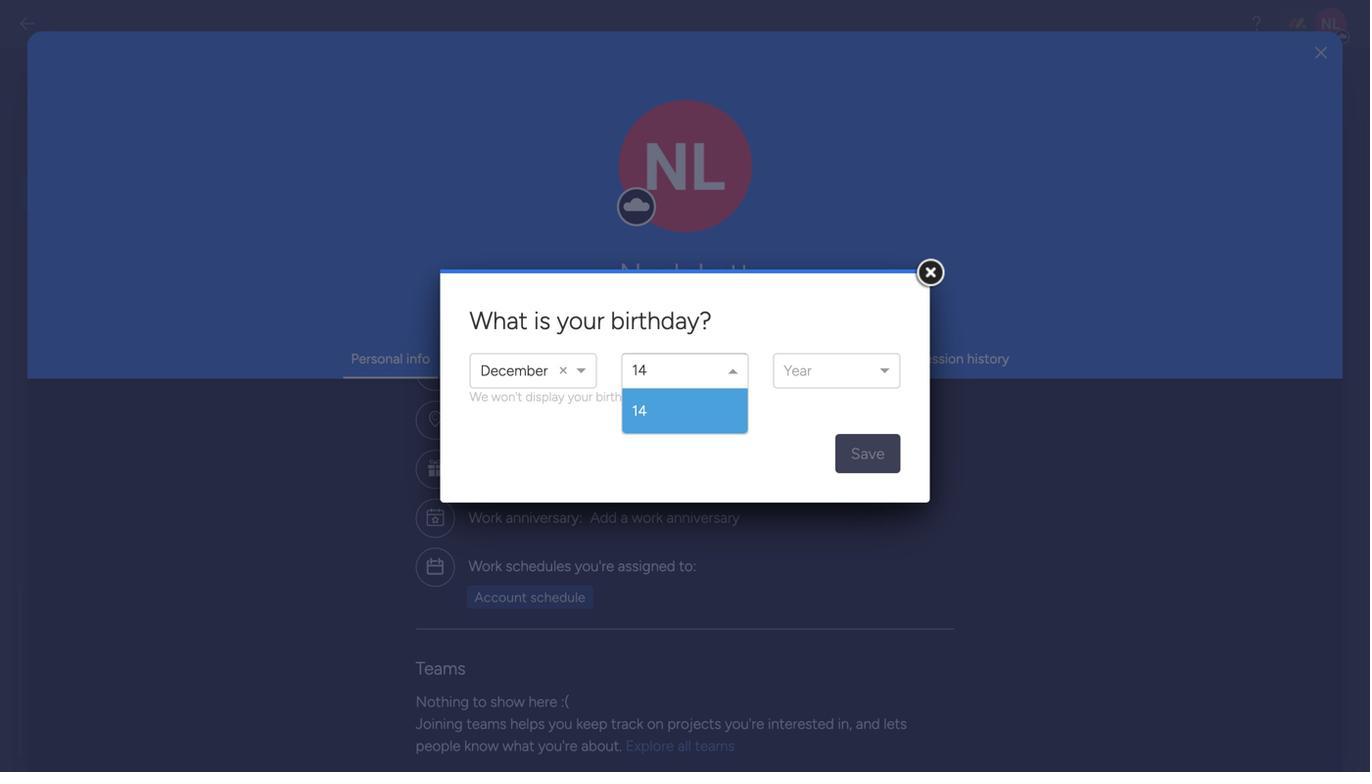 Task type: describe. For each thing, give the bounding box(es) containing it.
board
[[504, 699, 539, 715]]

show
[[491, 693, 525, 711]]

all
[[325, 622, 341, 638]]

noah
[[620, 257, 690, 292]]

work
[[632, 509, 663, 527]]

file inside all of the account's boards (including shareable and private boards) will be packed into a zip file with any files you might have in those boards.
[[527, 642, 546, 659]]

will inside all of the account's boards (including shareable and private boards) will be packed into a zip file with any files you might have in those boards.
[[376, 642, 396, 659]]

will inside decide whether or not to present weekends on the timeline. this will set the default presentation mode, and users may change it from each timeline view or widget.
[[354, 341, 374, 357]]

work schedule
[[525, 94, 635, 114]]

in,
[[838, 715, 853, 733]]

whole
[[421, 588, 469, 609]]

learn more link
[[442, 741, 516, 763]]

notifications
[[811, 350, 891, 367]]

hide
[[355, 406, 384, 422]]

teams inside the joining teams helps you keep track on projects you're interested in, and lets people know what you're about.
[[467, 715, 507, 733]]

timeline
[[325, 291, 384, 310]]

lets
[[884, 715, 908, 733]]

weekends for show weekends
[[393, 386, 454, 403]]

14
[[632, 402, 648, 420]]

users
[[619, 341, 651, 357]]

december option
[[481, 362, 548, 380]]

zip
[[574, 588, 597, 609]]

people
[[416, 738, 461, 755]]

noah lott
[[620, 257, 751, 292]]

0 horizontal spatial files
[[400, 699, 426, 715]]

default
[[423, 341, 466, 357]]

history
[[968, 350, 1010, 367]]

won't
[[492, 389, 523, 405]]

nothing to show here :(
[[416, 693, 570, 711]]

work for work schedules you're assigned to:
[[469, 557, 502, 575]]

1 horizontal spatial teams
[[695, 738, 735, 755]]

year
[[625, 389, 649, 405]]

a down we won't display your birth year
[[567, 411, 575, 429]]

skype:
[[469, 362, 512, 380]]

know
[[464, 738, 499, 755]]

for
[[663, 699, 681, 715]]

hide weekends
[[355, 406, 449, 422]]

personal info link
[[351, 350, 430, 367]]

work for work schedule
[[525, 94, 564, 114]]

etc..)
[[532, 191, 562, 207]]

keep
[[577, 715, 608, 733]]

present
[[483, 320, 530, 337]]

1 vertical spatial all
[[678, 738, 692, 755]]

whether
[[372, 320, 423, 337]]

about.
[[582, 738, 622, 755]]

this
[[325, 341, 350, 357]]

be
[[399, 642, 414, 659]]

in down schedules
[[542, 588, 556, 609]]

noah lott image
[[1316, 8, 1347, 39]]

it
[[374, 361, 382, 378]]

session
[[917, 350, 964, 367]]

language and region link
[[658, 350, 786, 367]]

have
[[325, 663, 354, 680]]

a left ×
[[551, 362, 558, 380]]

0 vertical spatial your
[[557, 306, 605, 336]]

learn more
[[442, 743, 516, 761]]

lott
[[698, 257, 751, 292]]

personal info
[[351, 350, 430, 367]]

zip
[[503, 642, 524, 659]]

a left 'work'
[[621, 509, 628, 527]]

year
[[784, 362, 812, 380]]

private
[[645, 622, 688, 638]]

language and region
[[658, 350, 786, 367]]

to inside decide whether or not to present weekends on the timeline. this will set the default presentation mode, and users may change it from each timeline view or widget.
[[466, 320, 479, 337]]

export for export account data
[[325, 538, 396, 566]]

beta
[[651, 96, 679, 113]]

anniversary
[[667, 509, 740, 527]]

more
[[482, 743, 516, 761]]

status
[[510, 350, 548, 367]]

api
[[73, 356, 100, 377]]

the up etc..)
[[544, 170, 564, 187]]

1 horizontal spatial or
[[535, 361, 548, 378]]

1 vertical spatial your
[[568, 389, 593, 405]]

we won't display your birth year
[[470, 389, 649, 405]]

0 vertical spatial or
[[426, 320, 439, 337]]

14 option
[[623, 389, 748, 434]]

timeline
[[451, 361, 500, 378]]

exclude files attached to board columns & updates for a faster export
[[349, 699, 774, 715]]

of inside change the first day of the week in the all date related places in the system (date picker, timeline, etc..)
[[454, 170, 467, 187]]

14 list box
[[623, 389, 748, 434]]

widget.
[[551, 361, 597, 378]]

export for export your whole account in a zip file (.zip)
[[325, 588, 377, 609]]

region
[[747, 350, 786, 367]]

presentation
[[470, 341, 548, 357]]

from
[[386, 361, 415, 378]]

in inside all of the account's boards (including shareable and private boards) will be packed into a zip file with any files you might have in those boards.
[[358, 663, 369, 680]]

faster
[[695, 699, 730, 715]]

change
[[325, 170, 373, 187]]

timeline,
[[476, 191, 528, 207]]

(including
[[491, 622, 552, 638]]

personal
[[351, 350, 403, 367]]

decide whether or not to present weekends on the timeline. this will set the default presentation mode, and users may change it from each timeline view or widget.
[[325, 320, 692, 378]]

date
[[584, 170, 611, 187]]

save button
[[836, 434, 901, 473]]

password
[[573, 350, 632, 367]]

skype: add a skype number
[[469, 362, 655, 380]]

joining teams helps you keep track on projects you're interested in, and lets people know what you're about.
[[416, 715, 908, 755]]

0 vertical spatial account
[[401, 538, 488, 566]]

session history link
[[917, 350, 1010, 367]]

teams button
[[416, 658, 466, 679]]

interested
[[768, 715, 835, 733]]

columns
[[543, 699, 595, 715]]



Task type: vqa. For each thing, say whether or not it's contained in the screenshot.
May
yes



Task type: locate. For each thing, give the bounding box(es) containing it.
1 export from the top
[[325, 538, 396, 566]]

here
[[529, 693, 558, 711]]

on inside the joining teams helps you keep track on projects you're interested in, and lets people know what you're about.
[[647, 715, 664, 733]]

0 horizontal spatial teams
[[467, 715, 507, 733]]

2 vertical spatial your
[[382, 588, 417, 609]]

help image
[[1247, 14, 1267, 33]]

0 horizontal spatial or
[[426, 320, 439, 337]]

1 vertical spatial add
[[537, 411, 564, 429]]

password link
[[573, 350, 632, 367]]

2 vertical spatial add
[[591, 509, 617, 527]]

2 export from the top
[[325, 588, 377, 609]]

work up export your whole account in a zip file (.zip)
[[469, 557, 502, 575]]

all inside change the first day of the week in the all date related places in the system (date picker, timeline, etc..)
[[567, 170, 580, 187]]

on
[[598, 320, 614, 337], [647, 715, 664, 733]]

mode,
[[551, 341, 589, 357]]

the inside all of the account's boards (including shareable and private boards) will be packed into a zip file with any files you might have in those boards.
[[360, 622, 381, 638]]

is
[[534, 306, 551, 336]]

save
[[851, 444, 885, 463]]

data
[[494, 538, 541, 566]]

1 horizontal spatial you
[[633, 642, 656, 659]]

and inside all of the account's boards (including shareable and private boards) will be packed into a zip file with any files you might have in those boards.
[[619, 622, 642, 638]]

export your whole account in a zip file (.zip)
[[325, 588, 669, 609]]

assigned
[[618, 557, 676, 575]]

show
[[355, 386, 389, 403]]

session history
[[917, 350, 1010, 367]]

location
[[578, 411, 630, 429]]

all of the account's boards (including shareable and private boards) will be packed into a zip file with any files you might have in those boards.
[[325, 622, 695, 680]]

of
[[454, 170, 467, 187], [344, 622, 357, 638]]

1 vertical spatial teams
[[695, 738, 735, 755]]

boards.
[[410, 663, 455, 680]]

the
[[376, 170, 397, 187], [470, 170, 490, 187], [544, 170, 564, 187], [325, 191, 346, 207], [617, 320, 637, 337], [399, 341, 420, 357], [360, 622, 381, 638]]

file right zip at the bottom
[[527, 642, 546, 659]]

0 horizontal spatial all
[[567, 170, 580, 187]]

0 horizontal spatial you
[[549, 715, 573, 733]]

we
[[470, 389, 488, 405]]

0 vertical spatial you're
[[575, 557, 615, 575]]

in up etc..)
[[529, 170, 540, 187]]

system
[[349, 191, 393, 207]]

work up data
[[469, 509, 502, 527]]

None field
[[632, 354, 649, 391]]

of right all
[[344, 622, 357, 638]]

1 horizontal spatial all
[[678, 738, 692, 755]]

will
[[354, 341, 374, 357], [376, 642, 396, 659]]

explore
[[626, 738, 674, 755]]

weekends up 'mode,' on the top left of page
[[533, 320, 595, 337]]

on inside decide whether or not to present weekends on the timeline. this will set the default presentation mode, and users may change it from each timeline view or widget.
[[598, 320, 614, 337]]

files inside all of the account's boards (including shareable and private boards) will be packed into a zip file with any files you might have in those boards.
[[605, 642, 630, 659]]

you down the private
[[633, 642, 656, 659]]

a left zip at the bottom
[[493, 642, 500, 659]]

×
[[558, 359, 569, 380]]

teams down projects
[[695, 738, 735, 755]]

exclude
[[349, 699, 397, 715]]

teams
[[416, 658, 466, 679]]

file right zip
[[601, 588, 625, 609]]

week
[[494, 170, 526, 187]]

to right not
[[466, 320, 479, 337]]

1 horizontal spatial will
[[376, 642, 396, 659]]

files
[[605, 642, 630, 659], [400, 699, 426, 715]]

may
[[655, 341, 681, 357]]

notifications link
[[811, 350, 891, 367]]

the left the week
[[470, 170, 490, 187]]

and left the private
[[619, 622, 642, 638]]

0 vertical spatial add
[[520, 362, 547, 380]]

working status link
[[456, 350, 548, 367]]

or left not
[[426, 320, 439, 337]]

1 vertical spatial will
[[376, 642, 396, 659]]

your
[[557, 306, 605, 336], [568, 389, 593, 405], [382, 588, 417, 609]]

weekends down the show weekends
[[387, 406, 449, 422]]

a right for
[[684, 699, 691, 715]]

on up explore
[[647, 715, 664, 733]]

and right in,
[[857, 715, 881, 733]]

api button
[[20, 347, 247, 386]]

files right any
[[605, 642, 630, 659]]

not
[[442, 320, 463, 337]]

to left show
[[473, 693, 487, 711]]

to
[[466, 320, 479, 337], [473, 693, 487, 711], [487, 699, 500, 715]]

(.zip)
[[630, 588, 669, 609]]

1 vertical spatial on
[[647, 715, 664, 733]]

add down display
[[537, 411, 564, 429]]

0 horizontal spatial of
[[344, 622, 357, 638]]

on up password
[[598, 320, 614, 337]]

you
[[633, 642, 656, 659], [549, 715, 573, 733]]

teams up know
[[467, 715, 507, 733]]

work for work anniversary: add a work anniversary
[[469, 509, 502, 527]]

and inside decide whether or not to present weekends on the timeline. this will set the default presentation mode, and users may change it from each timeline view or widget.
[[593, 341, 615, 357]]

and left region
[[721, 350, 744, 367]]

0 vertical spatial teams
[[467, 715, 507, 733]]

export
[[325, 538, 396, 566], [325, 588, 377, 609]]

0 vertical spatial on
[[598, 320, 614, 337]]

close image
[[1316, 46, 1328, 60]]

account up (including
[[473, 588, 538, 609]]

decide
[[325, 320, 368, 337]]

1 vertical spatial or
[[535, 361, 548, 378]]

2 vertical spatial work
[[469, 557, 502, 575]]

1 horizontal spatial file
[[601, 588, 625, 609]]

day
[[428, 170, 450, 187]]

1 vertical spatial you
[[549, 715, 573, 733]]

add up display
[[520, 362, 547, 380]]

info
[[407, 350, 430, 367]]

files up joining
[[400, 699, 426, 715]]

you're up zip
[[575, 557, 615, 575]]

to left board
[[487, 699, 500, 715]]

birth
[[596, 389, 622, 405]]

1 horizontal spatial files
[[605, 642, 630, 659]]

in right have
[[358, 663, 369, 680]]

0 vertical spatial you
[[633, 642, 656, 659]]

learn
[[442, 743, 479, 761]]

0 horizontal spatial will
[[354, 341, 374, 357]]

explore all teams link
[[626, 738, 735, 755]]

weekends for timeline weekends
[[388, 291, 458, 310]]

account's
[[384, 622, 442, 638]]

to:
[[679, 557, 697, 575]]

of right day
[[454, 170, 467, 187]]

work
[[525, 94, 564, 114], [469, 509, 502, 527], [469, 557, 502, 575]]

boards)
[[325, 642, 372, 659]]

and
[[593, 341, 615, 357], [721, 350, 744, 367], [619, 622, 642, 638], [857, 715, 881, 733]]

export
[[734, 699, 774, 715]]

your up 'mode,' on the top left of page
[[557, 306, 605, 336]]

the up from
[[399, 341, 420, 357]]

0 horizontal spatial file
[[527, 642, 546, 659]]

you're down export
[[725, 715, 765, 733]]

a left zip
[[560, 588, 569, 609]]

you're
[[575, 557, 615, 575], [725, 715, 765, 733], [539, 738, 578, 755]]

what
[[470, 306, 528, 336]]

weekends up whether
[[388, 291, 458, 310]]

any
[[580, 642, 601, 659]]

2 vertical spatial you're
[[539, 738, 578, 755]]

1 vertical spatial of
[[344, 622, 357, 638]]

all left "date"
[[567, 170, 580, 187]]

what is your birthday?
[[470, 306, 712, 336]]

set
[[377, 341, 396, 357]]

all
[[567, 170, 580, 187], [678, 738, 692, 755]]

will up those
[[376, 642, 396, 659]]

(date
[[397, 191, 429, 207]]

add left 'work'
[[591, 509, 617, 527]]

boards
[[446, 622, 488, 638]]

0 vertical spatial export
[[325, 538, 396, 566]]

your up account's
[[382, 588, 417, 609]]

0 vertical spatial work
[[525, 94, 564, 114]]

all down projects
[[678, 738, 692, 755]]

attached
[[429, 699, 484, 715]]

a inside all of the account's boards (including shareable and private boards) will be packed into a zip file with any files you might have in those boards.
[[493, 642, 500, 659]]

and down what is your birthday?
[[593, 341, 615, 357]]

weekends inside decide whether or not to present weekends on the timeline. this will set the default presentation mode, and users may change it from each timeline view or widget.
[[533, 320, 595, 337]]

joining
[[416, 715, 463, 733]]

you're down helps
[[539, 738, 578, 755]]

weekends down the each
[[393, 386, 454, 403]]

admin
[[666, 303, 705, 320]]

1 horizontal spatial on
[[647, 715, 664, 733]]

the up system
[[376, 170, 397, 187]]

1 vertical spatial you're
[[725, 715, 765, 733]]

related
[[615, 170, 658, 187]]

of inside all of the account's boards (including shareable and private boards) will be packed into a zip file with any files you might have in those boards.
[[344, 622, 357, 638]]

account up whole on the left bottom of page
[[401, 538, 488, 566]]

schedules
[[506, 557, 572, 575]]

weekends for hide weekends
[[387, 406, 449, 422]]

each
[[418, 361, 448, 378]]

1 vertical spatial account
[[473, 588, 538, 609]]

the up users
[[617, 320, 637, 337]]

in right the places
[[704, 170, 715, 187]]

0 vertical spatial all
[[567, 170, 580, 187]]

the up the boards)
[[360, 622, 381, 638]]

you inside the joining teams helps you keep track on projects you're interested in, and lets people know what you're about.
[[549, 715, 573, 733]]

helps
[[511, 715, 545, 733]]

what
[[503, 738, 535, 755]]

into
[[466, 642, 490, 659]]

or left ×
[[535, 361, 548, 378]]

your up add a location at the left of the page
[[568, 389, 593, 405]]

0 vertical spatial of
[[454, 170, 467, 187]]

with
[[549, 642, 576, 659]]

change
[[325, 361, 371, 378]]

you inside all of the account's boards (including shareable and private boards) will be packed into a zip file with any files you might have in those boards.
[[633, 642, 656, 659]]

0 vertical spatial file
[[601, 588, 625, 609]]

anniversary:
[[506, 509, 583, 527]]

0 vertical spatial files
[[605, 642, 630, 659]]

the down change
[[325, 191, 346, 207]]

and inside the joining teams helps you keep track on projects you're interested in, and lets people know what you're about.
[[857, 715, 881, 733]]

1 vertical spatial export
[[325, 588, 377, 609]]

change the first day of the week in the all date related places in the system (date picker, timeline, etc..)
[[325, 170, 715, 207]]

nothing
[[416, 693, 469, 711]]

schedule
[[568, 94, 635, 114]]

skype
[[562, 362, 602, 380]]

places
[[661, 170, 700, 187]]

1 vertical spatial file
[[527, 642, 546, 659]]

will left set
[[354, 341, 374, 357]]

you down exclude files attached to board columns & updates for a faster export
[[549, 715, 573, 733]]

1 vertical spatial files
[[400, 699, 426, 715]]

1 horizontal spatial of
[[454, 170, 467, 187]]

1 vertical spatial work
[[469, 509, 502, 527]]

0 horizontal spatial on
[[598, 320, 614, 337]]

picker,
[[433, 191, 473, 207]]

work left schedule
[[525, 94, 564, 114]]

first
[[400, 170, 425, 187]]

in
[[529, 170, 540, 187], [704, 170, 715, 187], [542, 588, 556, 609], [358, 663, 369, 680]]

0 vertical spatial will
[[354, 341, 374, 357]]

back to workspace image
[[18, 14, 37, 33]]



